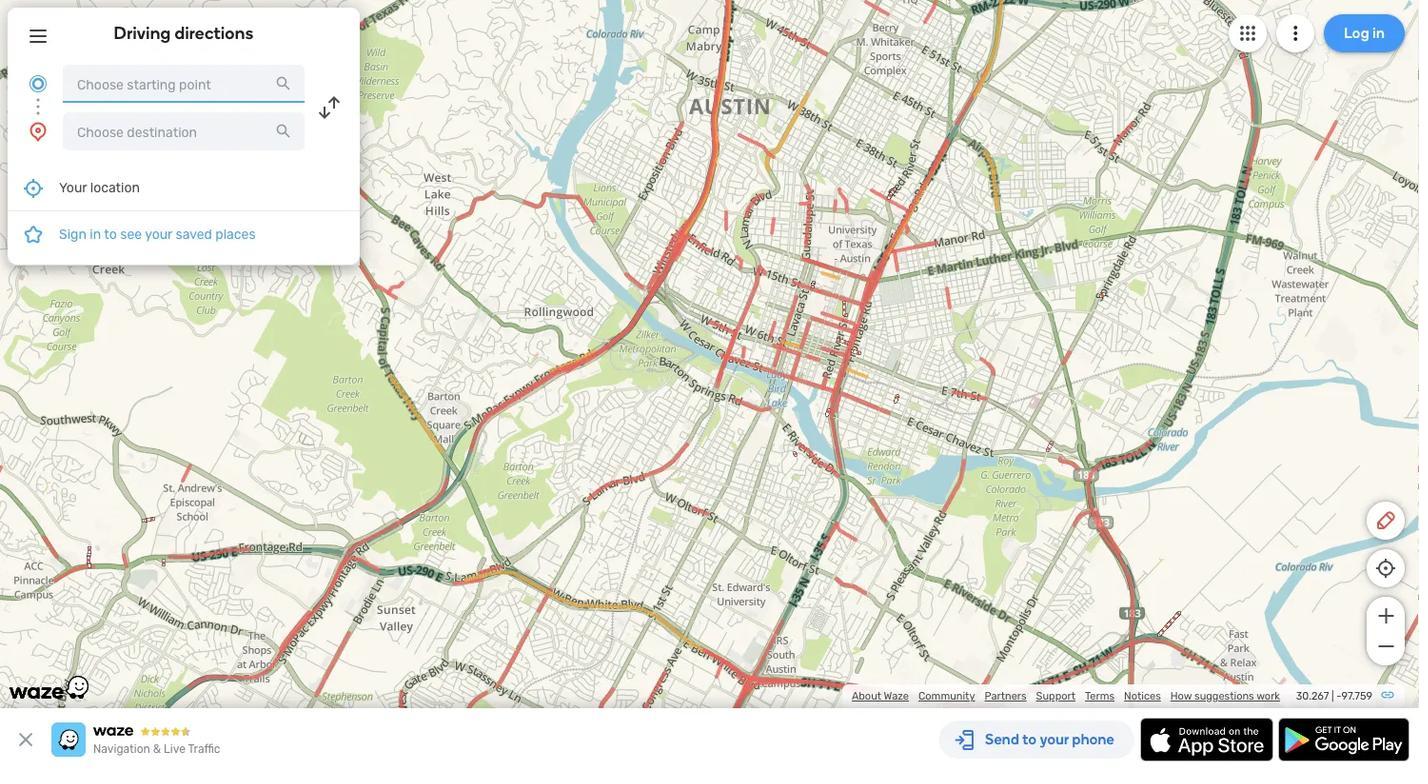 Task type: describe. For each thing, give the bounding box(es) containing it.
waze
[[884, 690, 909, 702]]

97.759
[[1342, 690, 1373, 702]]

driving
[[114, 23, 171, 43]]

-
[[1337, 690, 1342, 702]]

terms
[[1085, 690, 1115, 702]]

Choose destination text field
[[63, 112, 305, 150]]

pencil image
[[1375, 509, 1397, 532]]

navigation & live traffic
[[93, 742, 220, 756]]

navigation
[[93, 742, 150, 756]]

live
[[164, 742, 185, 756]]

community link
[[919, 690, 975, 702]]

|
[[1332, 690, 1334, 702]]

partners link
[[985, 690, 1027, 702]]

zoom in image
[[1374, 604, 1398, 627]]

directions
[[175, 23, 254, 43]]

location image
[[27, 120, 49, 143]]

terms link
[[1085, 690, 1115, 702]]

support link
[[1036, 690, 1076, 702]]

work
[[1257, 690, 1280, 702]]

30.267 | -97.759
[[1296, 690, 1373, 702]]

x image
[[14, 728, 37, 751]]



Task type: vqa. For each thing, say whether or not it's contained in the screenshot.
Support link
yes



Task type: locate. For each thing, give the bounding box(es) containing it.
about waze link
[[852, 690, 909, 702]]

link image
[[1380, 687, 1395, 702]]

&
[[153, 742, 161, 756]]

suggestions
[[1195, 690, 1254, 702]]

traffic
[[188, 742, 220, 756]]

how suggestions work link
[[1171, 690, 1280, 702]]

partners
[[985, 690, 1027, 702]]

about waze community partners support terms notices how suggestions work
[[852, 690, 1280, 702]]

zoom out image
[[1374, 635, 1398, 658]]

notices
[[1124, 690, 1161, 702]]

list box
[[8, 166, 360, 265]]

support
[[1036, 690, 1076, 702]]

notices link
[[1124, 690, 1161, 702]]

driving directions
[[114, 23, 254, 43]]

30.267
[[1296, 690, 1329, 702]]

about
[[852, 690, 882, 702]]

how
[[1171, 690, 1192, 702]]

community
[[919, 690, 975, 702]]

Choose starting point text field
[[63, 65, 305, 103]]

star image
[[22, 223, 45, 246]]

recenter image
[[22, 177, 45, 199]]

current location image
[[27, 72, 49, 95]]



